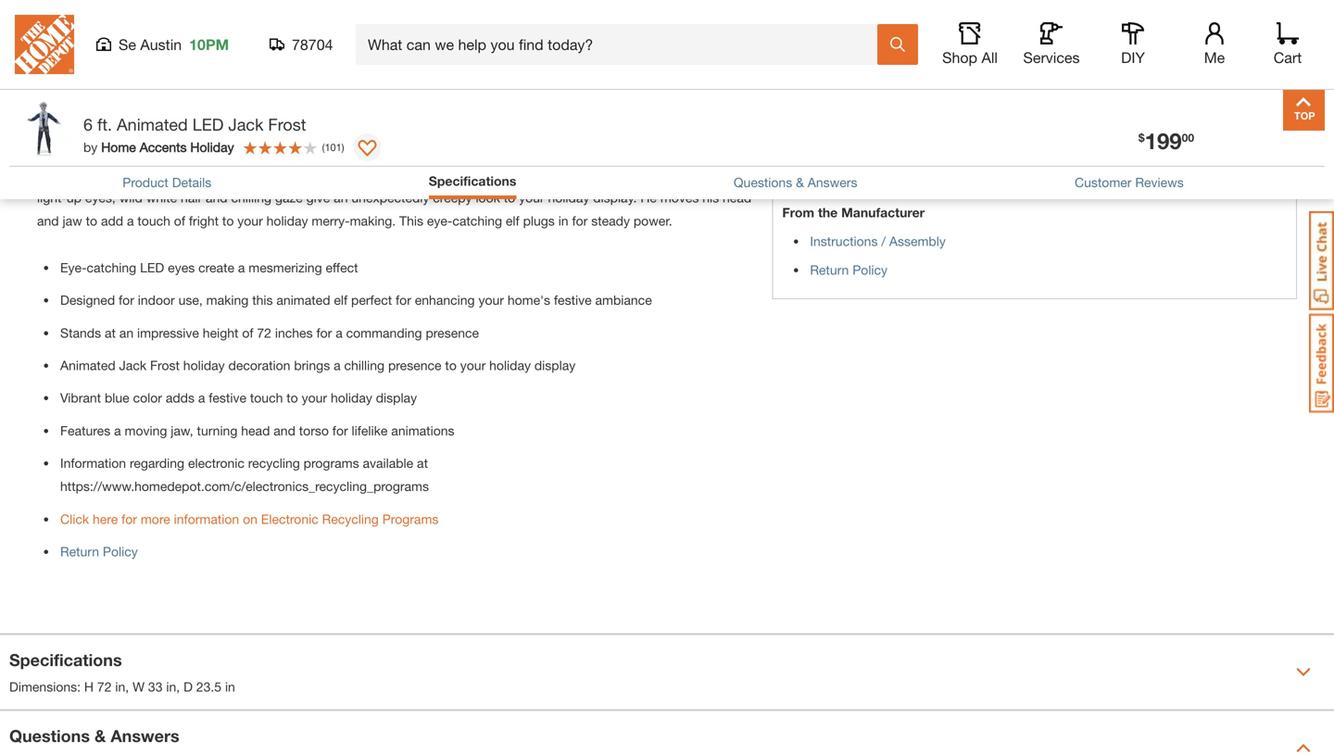 Task type: describe. For each thing, give the bounding box(es) containing it.
to right fright
[[222, 213, 234, 229]]

1 horizontal spatial return policy
[[810, 262, 888, 277]]

impressive
[[137, 325, 199, 340]]

( 101 )
[[322, 141, 344, 153]]

your up torso
[[302, 390, 327, 405]]

your down enhancing
[[460, 358, 486, 373]]

eyes
[[168, 260, 195, 275]]

lifelike
[[352, 423, 388, 438]]

by
[[83, 139, 98, 155]]

1 vertical spatial presence
[[388, 358, 442, 373]]

mesmerizing
[[249, 260, 322, 275]]

specifications for specifications dimensions: h 72 in , w 33 in , d 23.5 in
[[9, 650, 122, 670]]

jack inside bring some chills and thrills to your winter wonderland with this 6-ft. animated led jack frost. his ghoulish, steel blue led light-up eyes, wild white hair and chilling gaze give an unexpectedly creepy look to your holiday display. he moves his head and jaw to add a touch of fright to your holiday merry-making. this eye-catching elf plugs in for steady power.
[[519, 167, 547, 182]]

recycling
[[248, 455, 300, 471]]

1 horizontal spatial chilling
[[344, 358, 385, 373]]

1 vertical spatial catching
[[87, 260, 136, 275]]

0 horizontal spatial display
[[376, 390, 417, 405]]

holiday down gaze
[[266, 213, 308, 229]]

here
[[93, 511, 118, 527]]

creepy
[[433, 190, 472, 205]]

78704 button
[[270, 35, 334, 54]]

plugs
[[523, 213, 555, 229]]

holiday
[[190, 139, 234, 155]]

fright
[[189, 213, 219, 229]]

light-
[[37, 190, 67, 205]]

0 horizontal spatial questions & answers
[[9, 726, 179, 746]]

from
[[782, 205, 814, 220]]

create
[[198, 260, 234, 275]]

look
[[476, 190, 500, 205]]

caret image
[[1296, 741, 1311, 755]]

to right jaw
[[86, 213, 97, 229]]

elf inside bring some chills and thrills to your winter wonderland with this 6-ft. animated led jack frost. his ghoulish, steel blue led light-up eyes, wild white hair and chilling gaze give an unexpectedly creepy look to your holiday display. he moves his head and jaw to add a touch of fright to your holiday merry-making. this eye-catching elf plugs in for steady power.
[[506, 213, 519, 229]]

thrills
[[165, 167, 196, 182]]

for right perfect on the left of page
[[396, 292, 411, 308]]

199
[[1145, 127, 1182, 154]]

cart link
[[1267, 22, 1308, 67]]

vibrant
[[60, 390, 101, 405]]

0 horizontal spatial blue
[[105, 390, 129, 405]]

$
[[1139, 131, 1145, 144]]

led up look
[[491, 167, 516, 182]]

for right "here" on the bottom of the page
[[121, 511, 137, 527]]

in right 33
[[166, 679, 176, 694]]

(
[[322, 141, 325, 153]]

1 vertical spatial policy
[[103, 544, 138, 559]]

designed
[[60, 292, 115, 308]]

to right thrills
[[200, 167, 211, 182]]

your up plugs
[[519, 190, 544, 205]]

from the manufacturer
[[782, 205, 925, 220]]

steady
[[591, 213, 630, 229]]

live chat image
[[1309, 211, 1334, 310]]

shop all button
[[940, 22, 1000, 67]]

0 horizontal spatial jack
[[119, 358, 146, 373]]

your right fright
[[237, 213, 263, 229]]

se
[[119, 36, 136, 53]]

and left torso
[[274, 423, 295, 438]]

he
[[641, 190, 657, 205]]

of inside bring some chills and thrills to your winter wonderland with this 6-ft. animated led jack frost. his ghoulish, steel blue led light-up eyes, wild white hair and chilling gaze give an unexpectedly creepy look to your holiday display. he moves his head and jaw to add a touch of fright to your holiday merry-making. this eye-catching elf plugs in for steady power.
[[174, 213, 185, 229]]

0 vertical spatial at
[[105, 325, 116, 340]]

and right hair
[[206, 190, 228, 205]]

this inside bring some chills and thrills to your winter wonderland with this 6-ft. animated led jack frost. his ghoulish, steel blue led light-up eyes, wild white hair and chilling gaze give an unexpectedly creepy look to your holiday display. he moves his head and jaw to add a touch of fright to your holiday merry-making. this eye-catching elf plugs in for steady power.
[[382, 167, 403, 182]]

adds
[[166, 390, 195, 405]]

features
[[60, 423, 110, 438]]

0 horizontal spatial ft.
[[97, 114, 112, 134]]

a down designed for indoor use, making this animated elf perfect for enhancing your home's festive ambiance
[[336, 325, 343, 340]]

a right adds
[[198, 390, 205, 405]]

jaw,
[[171, 423, 193, 438]]

services button
[[1022, 22, 1081, 67]]

designed for indoor use, making this animated elf perfect for enhancing your home's festive ambiance
[[60, 292, 652, 308]]

specifications dimensions: h 72 in , w 33 in , d 23.5 in
[[9, 650, 235, 694]]

give
[[306, 190, 330, 205]]

home
[[101, 139, 136, 155]]

more
[[141, 511, 170, 527]]

features a moving jaw, turning head and torso for lifelike animations
[[60, 423, 454, 438]]

his
[[587, 167, 606, 182]]

0 horizontal spatial return
[[60, 544, 99, 559]]

recycling
[[322, 511, 379, 527]]

moves
[[660, 190, 699, 205]]

What can we help you find today? search field
[[368, 25, 876, 64]]

00
[[1182, 131, 1194, 144]]

and down "light-"
[[37, 213, 59, 229]]

instructions
[[810, 233, 878, 249]]

product details
[[123, 175, 211, 190]]

reviews
[[1135, 175, 1184, 190]]

in left w
[[115, 679, 125, 694]]

23.5
[[196, 679, 221, 694]]

unexpectedly
[[351, 190, 429, 205]]

on
[[243, 511, 257, 527]]

0 vertical spatial festive
[[554, 292, 592, 308]]

gaze
[[275, 190, 303, 205]]

0 horizontal spatial head
[[241, 423, 270, 438]]

available
[[363, 455, 413, 471]]

power.
[[634, 213, 672, 229]]

to down brings
[[287, 390, 298, 405]]

0 horizontal spatial return policy link
[[60, 544, 138, 559]]

information regarding electronic recycling programs available at https://www.homedepot.com/c/electronics_recycling_programs
[[60, 455, 429, 494]]

1 horizontal spatial policy
[[853, 262, 888, 277]]

moving
[[125, 423, 167, 438]]

1 vertical spatial return policy
[[60, 544, 138, 559]]

1 vertical spatial animated
[[60, 358, 115, 373]]

animated inside bring some chills and thrills to your winter wonderland with this 6-ft. animated led jack frost. his ghoulish, steel blue led light-up eyes, wild white hair and chilling gaze give an unexpectedly creepy look to your holiday display. he moves his head and jaw to add a touch of fright to your holiday merry-making. this eye-catching elf plugs in for steady power.
[[434, 167, 488, 182]]

instructions / assembly link
[[810, 233, 946, 249]]

chills
[[107, 167, 136, 182]]

1 horizontal spatial answers
[[808, 175, 857, 190]]

eyes,
[[85, 190, 116, 205]]

enhancing
[[415, 292, 475, 308]]

6
[[83, 114, 93, 134]]

diy
[[1121, 49, 1145, 66]]

the home depot logo image
[[15, 15, 74, 74]]

stands at an impressive height of 72 inches for a commanding presence
[[60, 325, 479, 340]]

https://www.homedepot.com/c/electronics_recycling_programs
[[60, 479, 429, 494]]

1 horizontal spatial touch
[[250, 390, 283, 405]]

electronic
[[261, 511, 318, 527]]

commanding
[[346, 325, 422, 340]]

regarding
[[130, 455, 184, 471]]

inches
[[275, 325, 313, 340]]

up
[[67, 190, 82, 205]]

hair
[[181, 190, 202, 205]]

use,
[[178, 292, 203, 308]]

frost.
[[550, 167, 583, 182]]

1 horizontal spatial &
[[796, 175, 804, 190]]

indoor
[[138, 292, 175, 308]]

for right inches
[[316, 325, 332, 340]]

catching inside bring some chills and thrills to your winter wonderland with this 6-ft. animated led jack frost. his ghoulish, steel blue led light-up eyes, wild white hair and chilling gaze give an unexpectedly creepy look to your holiday display. he moves his head and jaw to add a touch of fright to your holiday merry-making. this eye-catching elf plugs in for steady power.
[[452, 213, 502, 229]]

to down enhancing
[[445, 358, 457, 373]]

the
[[818, 205, 838, 220]]

animated jack frost holiday decoration brings a chilling presence to your holiday display
[[60, 358, 576, 373]]

brings
[[294, 358, 330, 373]]

holiday down home's
[[489, 358, 531, 373]]

white
[[146, 190, 177, 205]]

ft. inside bring some chills and thrills to your winter wonderland with this 6-ft. animated led jack frost. his ghoulish, steel blue led light-up eyes, wild white hair and chilling gaze give an unexpectedly creepy look to your holiday display. he moves his head and jaw to add a touch of fright to your holiday merry-making. this eye-catching elf plugs in for steady power.
[[419, 167, 430, 182]]



Task type: locate. For each thing, give the bounding box(es) containing it.
shop all
[[942, 49, 998, 66]]

0 vertical spatial answers
[[808, 175, 857, 190]]

diy button
[[1103, 22, 1163, 67]]

touch down the decoration at the top of the page
[[250, 390, 283, 405]]

information
[[174, 511, 239, 527]]

bring some chills and thrills to your winter wonderland with this 6-ft. animated led jack frost. his ghoulish, steel blue led light-up eyes, wild white hair and chilling gaze give an unexpectedly creepy look to your holiday display. he moves his head and jaw to add a touch of fright to your holiday merry-making. this eye-catching elf plugs in for steady power.
[[37, 167, 752, 229]]

0 horizontal spatial ,
[[125, 679, 129, 694]]

festive right home's
[[554, 292, 592, 308]]

ft. up unexpectedly
[[419, 167, 430, 182]]

0 vertical spatial &
[[796, 175, 804, 190]]

animated
[[117, 114, 188, 134], [60, 358, 115, 373]]

0 vertical spatial catching
[[452, 213, 502, 229]]

holiday down height
[[183, 358, 225, 373]]

return down the 'click' at left
[[60, 544, 99, 559]]

blue inside bring some chills and thrills to your winter wonderland with this 6-ft. animated led jack frost. his ghoulish, steel blue led light-up eyes, wild white hair and chilling gaze give an unexpectedly creepy look to your holiday display. he moves his head and jaw to add a touch of fright to your holiday merry-making. this eye-catching elf plugs in for steady power.
[[696, 167, 721, 182]]

0 horizontal spatial &
[[94, 726, 106, 746]]

height
[[203, 325, 239, 340]]

0 vertical spatial of
[[174, 213, 185, 229]]

animated
[[434, 167, 488, 182], [276, 292, 330, 308]]

of right height
[[242, 325, 253, 340]]

perfect
[[351, 292, 392, 308]]

1 vertical spatial display
[[376, 390, 417, 405]]

electronic
[[188, 455, 244, 471]]

1 vertical spatial blue
[[105, 390, 129, 405]]

1 horizontal spatial return
[[810, 262, 849, 277]]

return policy down "here" on the bottom of the page
[[60, 544, 138, 559]]

a right brings
[[334, 358, 341, 373]]

w
[[133, 679, 145, 694]]

eye-
[[60, 260, 87, 275]]

jack up holiday at the left
[[228, 114, 264, 134]]

)
[[342, 141, 344, 153]]

frost down impressive
[[150, 358, 180, 373]]

blue up his
[[696, 167, 721, 182]]

1 vertical spatial this
[[252, 292, 273, 308]]

questions & answers up from
[[734, 175, 857, 190]]

a right create
[[238, 260, 245, 275]]

0 horizontal spatial catching
[[87, 260, 136, 275]]

in inside bring some chills and thrills to your winter wonderland with this 6-ft. animated led jack frost. his ghoulish, steel blue led light-up eyes, wild white hair and chilling gaze give an unexpectedly creepy look to your holiday display. he moves his head and jaw to add a touch of fright to your holiday merry-making. this eye-catching elf plugs in for steady power.
[[558, 213, 569, 229]]

head right his
[[723, 190, 752, 205]]

blue left the color
[[105, 390, 129, 405]]

ghoulish,
[[609, 167, 662, 182]]

for inside bring some chills and thrills to your winter wonderland with this 6-ft. animated led jack frost. his ghoulish, steel blue led light-up eyes, wild white hair and chilling gaze give an unexpectedly creepy look to your holiday display. he moves his head and jaw to add a touch of fright to your holiday merry-making. this eye-catching elf plugs in for steady power.
[[572, 213, 588, 229]]

led left eyes
[[140, 260, 164, 275]]

by home accents holiday
[[83, 139, 234, 155]]

0 horizontal spatial touch
[[137, 213, 170, 229]]

0 vertical spatial presence
[[426, 325, 479, 340]]

0 horizontal spatial animated
[[60, 358, 115, 373]]

0 horizontal spatial chilling
[[231, 190, 272, 205]]

policy down instructions / assembly link on the top right of page
[[853, 262, 888, 277]]

programs
[[382, 511, 439, 527]]

72 inside specifications dimensions: h 72 in , w 33 in , d 23.5 in
[[97, 679, 112, 694]]

and up white
[[140, 167, 162, 182]]

this up "stands at an impressive height of 72 inches for a commanding presence"
[[252, 292, 273, 308]]

, left w
[[125, 679, 129, 694]]

feedback link image
[[1309, 313, 1334, 413]]

animated up vibrant on the left bottom of the page
[[60, 358, 115, 373]]

1 vertical spatial chilling
[[344, 358, 385, 373]]

me button
[[1185, 22, 1244, 67]]

catching up designed at the left top of page
[[87, 260, 136, 275]]

0 vertical spatial policy
[[853, 262, 888, 277]]

head inside bring some chills and thrills to your winter wonderland with this 6-ft. animated led jack frost. his ghoulish, steel blue led light-up eyes, wild white hair and chilling gaze give an unexpectedly creepy look to your holiday display. he moves his head and jaw to add a touch of fright to your holiday merry-making. this eye-catching elf plugs in for steady power.
[[723, 190, 752, 205]]

0 vertical spatial ft.
[[97, 114, 112, 134]]

1 horizontal spatial ,
[[176, 679, 180, 694]]

catching down look
[[452, 213, 502, 229]]

0 vertical spatial animated
[[434, 167, 488, 182]]

1 horizontal spatial festive
[[554, 292, 592, 308]]

jack up the color
[[119, 358, 146, 373]]

1 vertical spatial elf
[[334, 292, 348, 308]]

0 vertical spatial touch
[[137, 213, 170, 229]]

0 vertical spatial frost
[[268, 114, 306, 134]]

accents
[[140, 139, 187, 155]]

effect
[[326, 260, 358, 275]]

with
[[355, 167, 379, 182]]

display image
[[358, 140, 377, 158]]

return policy down instructions
[[810, 262, 888, 277]]

0 vertical spatial elf
[[506, 213, 519, 229]]

1 horizontal spatial display
[[534, 358, 576, 373]]

1 vertical spatial festive
[[209, 390, 246, 405]]

0 vertical spatial return
[[810, 262, 849, 277]]

answers down w
[[111, 726, 179, 746]]

1 vertical spatial questions
[[9, 726, 90, 746]]

jaw
[[63, 213, 82, 229]]

jack left frost.
[[519, 167, 547, 182]]

0 vertical spatial specifications
[[429, 173, 516, 189]]

touch
[[137, 213, 170, 229], [250, 390, 283, 405]]

0 horizontal spatial animated
[[276, 292, 330, 308]]

1 , from the left
[[125, 679, 129, 694]]

return
[[810, 262, 849, 277], [60, 544, 99, 559]]

specifications for specifications
[[429, 173, 516, 189]]

1 vertical spatial animated
[[276, 292, 330, 308]]

0 vertical spatial an
[[334, 190, 348, 205]]

for left indoor
[[119, 292, 134, 308]]

making.
[[350, 213, 396, 229]]

decoration
[[228, 358, 290, 373]]

ft. right 6
[[97, 114, 112, 134]]

1 horizontal spatial frost
[[268, 114, 306, 134]]

at down animations
[[417, 455, 428, 471]]

return policy link down "here" on the bottom of the page
[[60, 544, 138, 559]]

0 vertical spatial this
[[382, 167, 403, 182]]

presence down the commanding
[[388, 358, 442, 373]]

your down holiday at the left
[[215, 167, 240, 182]]

animated up inches
[[276, 292, 330, 308]]

holiday
[[548, 190, 590, 205], [266, 213, 308, 229], [183, 358, 225, 373], [489, 358, 531, 373], [331, 390, 372, 405]]

answers up the
[[808, 175, 857, 190]]

questions up from
[[734, 175, 792, 190]]

0 vertical spatial chilling
[[231, 190, 272, 205]]

0 horizontal spatial at
[[105, 325, 116, 340]]

touch inside bring some chills and thrills to your winter wonderland with this 6-ft. animated led jack frost. his ghoulish, steel blue led light-up eyes, wild white hair and chilling gaze give an unexpectedly creepy look to your holiday display. he moves his head and jaw to add a touch of fright to your holiday merry-making. this eye-catching elf plugs in for steady power.
[[137, 213, 170, 229]]

& up from
[[796, 175, 804, 190]]

home's
[[508, 292, 550, 308]]

101
[[325, 141, 342, 153]]

and
[[140, 167, 162, 182], [206, 190, 228, 205], [37, 213, 59, 229], [274, 423, 295, 438]]

6-
[[407, 167, 419, 182]]

0 vertical spatial return policy link
[[810, 262, 888, 277]]

specifications button
[[429, 171, 516, 195], [429, 171, 516, 191]]

color
[[133, 390, 162, 405]]

jack
[[228, 114, 264, 134], [519, 167, 547, 182], [119, 358, 146, 373]]

1 horizontal spatial of
[[242, 325, 253, 340]]

1 horizontal spatial 72
[[257, 325, 271, 340]]

steel
[[665, 167, 693, 182]]

festive up turning at the left of page
[[209, 390, 246, 405]]

0 horizontal spatial this
[[252, 292, 273, 308]]

cart
[[1274, 49, 1302, 66]]

return policy link down instructions
[[810, 262, 888, 277]]

head down vibrant blue color adds a festive touch to your holiday display
[[241, 423, 270, 438]]

1 horizontal spatial elf
[[506, 213, 519, 229]]

assembly
[[889, 233, 946, 249]]

holiday down frost.
[[548, 190, 590, 205]]

0 horizontal spatial answers
[[111, 726, 179, 746]]

product image image
[[14, 98, 74, 158]]

additional resources
[[782, 166, 952, 186]]

& down specifications dimensions: h 72 in , w 33 in , d 23.5 in
[[94, 726, 106, 746]]

animated up by home accents holiday in the top of the page
[[117, 114, 188, 134]]

1 vertical spatial frost
[[150, 358, 180, 373]]

customer reviews
[[1075, 175, 1184, 190]]

0 horizontal spatial an
[[119, 325, 134, 340]]

bring
[[37, 167, 68, 182]]

0 vertical spatial 72
[[257, 325, 271, 340]]

display up animations
[[376, 390, 417, 405]]

0 horizontal spatial festive
[[209, 390, 246, 405]]

chilling inside bring some chills and thrills to your winter wonderland with this 6-ft. animated led jack frost. his ghoulish, steel blue led light-up eyes, wild white hair and chilling gaze give an unexpectedly creepy look to your holiday display. he moves his head and jaw to add a touch of fright to your holiday merry-making. this eye-catching elf plugs in for steady power.
[[231, 190, 272, 205]]

1 horizontal spatial questions
[[734, 175, 792, 190]]

his
[[703, 190, 719, 205]]

1 vertical spatial at
[[417, 455, 428, 471]]

72 right h
[[97, 679, 112, 694]]

2 horizontal spatial jack
[[519, 167, 547, 182]]

instructions / assembly
[[810, 233, 946, 249]]

holiday up the lifelike
[[331, 390, 372, 405]]

1 horizontal spatial catching
[[452, 213, 502, 229]]

an
[[334, 190, 348, 205], [119, 325, 134, 340]]

in right 23.5
[[225, 679, 235, 694]]

questions & answers
[[734, 175, 857, 190], [9, 726, 179, 746]]

0 vertical spatial questions & answers
[[734, 175, 857, 190]]

questions & answers down h
[[9, 726, 179, 746]]

0 horizontal spatial questions
[[9, 726, 90, 746]]

1 vertical spatial questions & answers
[[9, 726, 179, 746]]

1 vertical spatial 72
[[97, 679, 112, 694]]

10pm
[[189, 36, 229, 53]]

customer
[[1075, 175, 1132, 190]]

questions & answers button
[[734, 173, 857, 192], [734, 173, 857, 192], [0, 711, 1334, 755]]

animated up creepy
[[434, 167, 488, 182]]

an inside bring some chills and thrills to your winter wonderland with this 6-ft. animated led jack frost. his ghoulish, steel blue led light-up eyes, wild white hair and chilling gaze give an unexpectedly creepy look to your holiday display. he moves his head and jaw to add a touch of fright to your holiday merry-making. this eye-catching elf plugs in for steady power.
[[334, 190, 348, 205]]

0 horizontal spatial frost
[[150, 358, 180, 373]]

&
[[796, 175, 804, 190], [94, 726, 106, 746]]

1 horizontal spatial specifications
[[429, 173, 516, 189]]

specifications inside specifications dimensions: h 72 in , w 33 in , d 23.5 in
[[9, 650, 122, 670]]

catching
[[452, 213, 502, 229], [87, 260, 136, 275]]

1 vertical spatial &
[[94, 726, 106, 746]]

making
[[206, 292, 249, 308]]

display.
[[593, 190, 637, 205]]

this
[[399, 213, 423, 229]]

72 left inches
[[257, 325, 271, 340]]

specifications
[[429, 173, 516, 189], [9, 650, 122, 670]]

wonderland
[[283, 167, 351, 182]]

0 horizontal spatial specifications
[[9, 650, 122, 670]]

2 vertical spatial jack
[[119, 358, 146, 373]]

chilling down the commanding
[[344, 358, 385, 373]]

1 horizontal spatial questions & answers
[[734, 175, 857, 190]]

1 vertical spatial ft.
[[419, 167, 430, 182]]

0 vertical spatial jack
[[228, 114, 264, 134]]

1 horizontal spatial at
[[417, 455, 428, 471]]

dimensions:
[[9, 679, 81, 694]]

2 , from the left
[[176, 679, 180, 694]]

a
[[127, 213, 134, 229], [238, 260, 245, 275], [336, 325, 343, 340], [334, 358, 341, 373], [198, 390, 205, 405], [114, 423, 121, 438]]

stands
[[60, 325, 101, 340]]

a left 'moving' at the left bottom of the page
[[114, 423, 121, 438]]

33
[[148, 679, 163, 694]]

questions down "dimensions:"
[[9, 726, 90, 746]]

elf left plugs
[[506, 213, 519, 229]]

1 horizontal spatial an
[[334, 190, 348, 205]]

touch down white
[[137, 213, 170, 229]]

1 vertical spatial an
[[119, 325, 134, 340]]

frost
[[268, 114, 306, 134], [150, 358, 180, 373]]

0 horizontal spatial return policy
[[60, 544, 138, 559]]

, left d
[[176, 679, 180, 694]]

answers
[[808, 175, 857, 190], [111, 726, 179, 746]]

festive
[[554, 292, 592, 308], [209, 390, 246, 405]]

0 horizontal spatial elf
[[334, 292, 348, 308]]

0 vertical spatial questions
[[734, 175, 792, 190]]

specifications up look
[[429, 173, 516, 189]]

1 horizontal spatial animated
[[117, 114, 188, 134]]

eye-
[[427, 213, 452, 229]]

a right add
[[127, 213, 134, 229]]

to right look
[[504, 190, 515, 205]]

wild
[[119, 190, 143, 205]]

1 vertical spatial of
[[242, 325, 253, 340]]

presence down enhancing
[[426, 325, 479, 340]]

display down home's
[[534, 358, 576, 373]]

d
[[184, 679, 193, 694]]

1 vertical spatial jack
[[519, 167, 547, 182]]

an left impressive
[[119, 325, 134, 340]]

programs
[[304, 455, 359, 471]]

specifications up "dimensions:"
[[9, 650, 122, 670]]

policy down "here" on the bottom of the page
[[103, 544, 138, 559]]

frost up the winter
[[268, 114, 306, 134]]

click
[[60, 511, 89, 527]]

winter
[[244, 167, 279, 182]]

0 vertical spatial animated
[[117, 114, 188, 134]]

led right steel
[[725, 167, 749, 182]]

information
[[60, 455, 126, 471]]

1 horizontal spatial return policy link
[[810, 262, 888, 277]]

0 horizontal spatial of
[[174, 213, 185, 229]]

return down instructions
[[810, 262, 849, 277]]

0 horizontal spatial policy
[[103, 544, 138, 559]]

animations
[[391, 423, 454, 438]]

led up holiday at the left
[[192, 114, 224, 134]]

in right plugs
[[558, 213, 569, 229]]

this left 6-
[[382, 167, 403, 182]]

78704
[[292, 36, 333, 53]]

click here for more information on electronic recycling programs link
[[60, 511, 439, 527]]

1 vertical spatial touch
[[250, 390, 283, 405]]

1 horizontal spatial head
[[723, 190, 752, 205]]

1 horizontal spatial this
[[382, 167, 403, 182]]

me
[[1204, 49, 1225, 66]]

chilling
[[231, 190, 272, 205], [344, 358, 385, 373]]

0 horizontal spatial 72
[[97, 679, 112, 694]]

an right give
[[334, 190, 348, 205]]

your left home's
[[479, 292, 504, 308]]

1 horizontal spatial animated
[[434, 167, 488, 182]]

chilling down the winter
[[231, 190, 272, 205]]

1 vertical spatial return
[[60, 544, 99, 559]]

for left 'steady'
[[572, 213, 588, 229]]

at right stands
[[105, 325, 116, 340]]

for right torso
[[332, 423, 348, 438]]

a inside bring some chills and thrills to your winter wonderland with this 6-ft. animated led jack frost. his ghoulish, steel blue led light-up eyes, wild white hair and chilling gaze give an unexpectedly creepy look to your holiday display. he moves his head and jaw to add a touch of fright to your holiday merry-making. this eye-catching elf plugs in for steady power.
[[127, 213, 134, 229]]

1 horizontal spatial jack
[[228, 114, 264, 134]]

at inside information regarding electronic recycling programs available at https://www.homedepot.com/c/electronics_recycling_programs
[[417, 455, 428, 471]]

h
[[84, 679, 94, 694]]

elf left perfect on the left of page
[[334, 292, 348, 308]]

0 vertical spatial return policy
[[810, 262, 888, 277]]

blue
[[696, 167, 721, 182], [105, 390, 129, 405]]

1 vertical spatial answers
[[111, 726, 179, 746]]

manufacturer
[[841, 205, 925, 220]]

of left fright
[[174, 213, 185, 229]]

1 vertical spatial specifications
[[9, 650, 122, 670]]



Task type: vqa. For each thing, say whether or not it's contained in the screenshot.
( 101 )
yes



